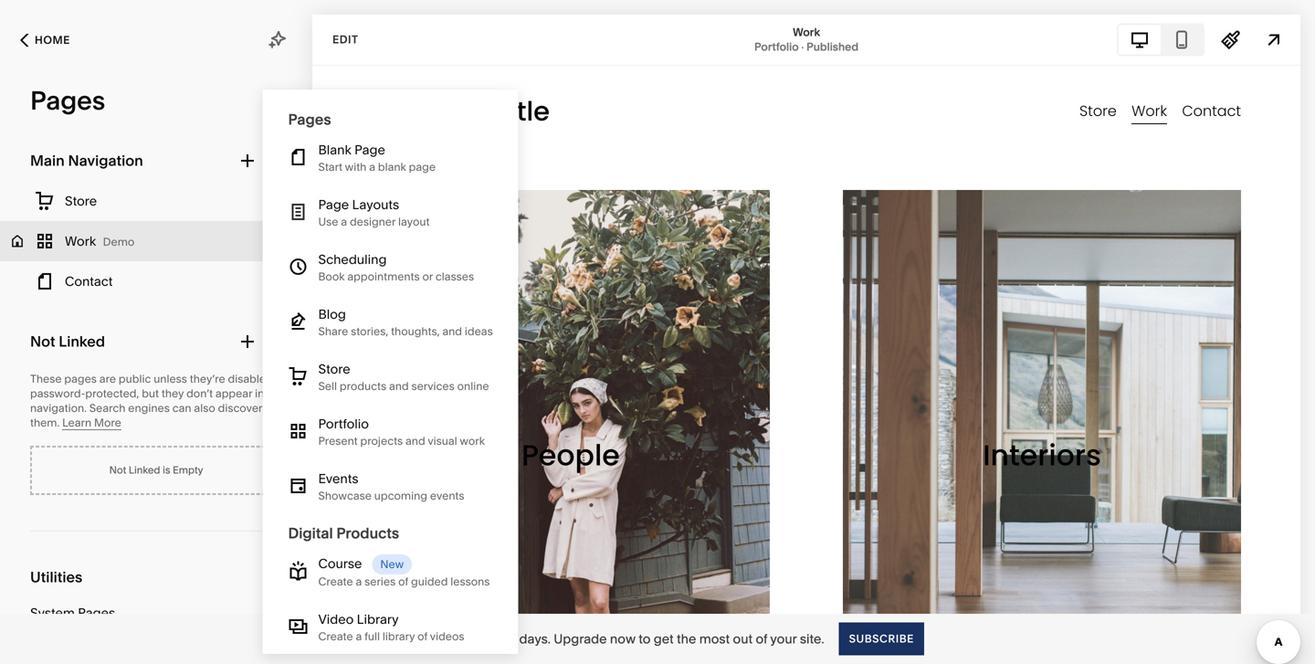 Task type: vqa. For each thing, say whether or not it's contained in the screenshot.
Appear
yes



Task type: describe. For each thing, give the bounding box(es) containing it.
blank
[[318, 142, 352, 158]]

a left series
[[356, 575, 362, 589]]

work for work portfolio · published
[[793, 26, 821, 39]]

published
[[807, 40, 859, 53]]

thoughts,
[[391, 325, 440, 338]]

the inside these pages are public unless they're disabled or password-protected, but they don't appear in the navigation. search engines can also discover them.
[[267, 387, 284, 400]]

they
[[162, 387, 184, 400]]

portfolio inside work portfolio · published
[[755, 40, 799, 53]]

utilities
[[30, 568, 82, 586]]

your trial ends in 12 days. upgrade now to get the most out of your site.
[[401, 631, 825, 647]]

portfolio inside portfolio present projects and visual work
[[318, 416, 369, 432]]

upcoming
[[374, 489, 428, 503]]

or inside these pages are public unless they're disabled or password-protected, but they don't appear in the navigation. search engines can also discover them.
[[276, 372, 286, 386]]

stories,
[[351, 325, 389, 338]]

protected,
[[85, 387, 139, 400]]

appointments
[[348, 270, 420, 283]]

work demo
[[65, 233, 135, 249]]

layouts
[[352, 197, 399, 213]]

with
[[345, 160, 367, 174]]

home
[[35, 33, 70, 47]]

course
[[318, 556, 362, 572]]

subscribe button
[[839, 623, 925, 656]]

showcase
[[318, 489, 372, 503]]

edit button
[[321, 23, 371, 57]]

work
[[460, 435, 485, 448]]

appear
[[216, 387, 252, 400]]

a inside the blank page start with a blank page
[[369, 160, 376, 174]]

work portfolio · published
[[755, 26, 859, 53]]

home button
[[0, 20, 90, 60]]

store for store
[[65, 193, 97, 209]]

share
[[318, 325, 348, 338]]

pages for not linked is empty
[[30, 85, 105, 116]]

library
[[357, 612, 399, 627]]

can
[[172, 402, 191, 415]]

store for store sell products and services online
[[318, 361, 351, 377]]

book
[[318, 270, 345, 283]]

system
[[30, 605, 75, 621]]

layout
[[398, 215, 430, 228]]

1 horizontal spatial in
[[490, 631, 501, 647]]

password-
[[30, 387, 85, 400]]

a inside 'video library create a full library of videos'
[[356, 630, 362, 643]]

main navigation
[[30, 152, 143, 170]]

1 vertical spatial the
[[677, 631, 697, 647]]

page inside page layouts use a designer layout
[[318, 197, 349, 213]]

sell
[[318, 380, 337, 393]]

library
[[383, 630, 415, 643]]

lessons
[[451, 575, 490, 589]]

navigation.
[[30, 402, 87, 415]]

unless
[[154, 372, 187, 386]]

but
[[142, 387, 159, 400]]

most
[[700, 631, 730, 647]]

and inside blog share stories, thoughts, and ideas
[[443, 325, 462, 338]]

pages for start with a blank page
[[288, 111, 331, 128]]

navigation
[[68, 152, 143, 170]]

products
[[337, 525, 399, 542]]

start
[[318, 160, 343, 174]]

digital products
[[288, 525, 399, 542]]

create inside 'video library create a full library of videos'
[[318, 630, 353, 643]]

and for store
[[389, 380, 409, 393]]

pages inside button
[[78, 605, 115, 621]]

don't
[[186, 387, 213, 400]]

demo
[[103, 235, 135, 249]]

events showcase upcoming events
[[318, 471, 465, 503]]

contact button
[[0, 261, 313, 302]]

page layouts use a designer layout
[[318, 197, 430, 228]]

ideas
[[465, 325, 493, 338]]

engines
[[128, 402, 170, 415]]

12
[[504, 631, 516, 647]]

blog share stories, thoughts, and ideas
[[318, 307, 493, 338]]

page inside the blank page start with a blank page
[[355, 142, 385, 158]]

linked for not linked is empty
[[129, 464, 160, 477]]

edit
[[333, 33, 359, 46]]

guided
[[411, 575, 448, 589]]

blank
[[378, 160, 406, 174]]

products
[[340, 380, 387, 393]]

menu containing pages
[[263, 90, 519, 654]]

linked for not linked
[[59, 333, 105, 350]]

not linked
[[30, 333, 105, 350]]

work for work demo
[[65, 233, 96, 249]]



Task type: locate. For each thing, give the bounding box(es) containing it.
site.
[[800, 631, 825, 647]]

1 vertical spatial or
[[276, 372, 286, 386]]

linked left is
[[129, 464, 160, 477]]

1 vertical spatial store
[[318, 361, 351, 377]]

system pages
[[30, 605, 115, 621]]

not down more
[[109, 464, 126, 477]]

they're
[[190, 372, 225, 386]]

create down video
[[318, 630, 353, 643]]

work up the '·'
[[793, 26, 821, 39]]

also
[[194, 402, 215, 415]]

days.
[[519, 631, 551, 647]]

new
[[381, 558, 404, 571]]

linked up pages
[[59, 333, 105, 350]]

0 vertical spatial not
[[30, 333, 55, 350]]

0 vertical spatial the
[[267, 387, 284, 400]]

1 vertical spatial and
[[389, 380, 409, 393]]

store inside button
[[65, 193, 97, 209]]

use
[[318, 215, 338, 228]]

1 horizontal spatial linked
[[129, 464, 160, 477]]

a inside page layouts use a designer layout
[[341, 215, 347, 228]]

0 horizontal spatial of
[[398, 575, 409, 589]]

pages
[[64, 372, 97, 386]]

·
[[802, 40, 804, 53]]

1 horizontal spatial or
[[423, 270, 433, 283]]

designer
[[350, 215, 396, 228]]

blog
[[318, 307, 346, 322]]

of right out
[[756, 631, 768, 647]]

these pages are public unless they're disabled or password-protected, but they don't appear in the navigation. search engines can also discover them.
[[30, 372, 286, 429]]

page
[[409, 160, 436, 174]]

learn more link
[[62, 416, 121, 430]]

in inside these pages are public unless they're disabled or password-protected, but they don't appear in the navigation. search engines can also discover them.
[[255, 387, 264, 400]]

store button
[[0, 181, 313, 221]]

is
[[163, 464, 170, 477]]

0 vertical spatial work
[[793, 26, 821, 39]]

and for portfolio
[[406, 435, 426, 448]]

events
[[318, 471, 359, 487]]

system pages button
[[30, 593, 282, 633]]

1 horizontal spatial store
[[318, 361, 351, 377]]

pages right system
[[78, 605, 115, 621]]

0 horizontal spatial page
[[318, 197, 349, 213]]

1 horizontal spatial the
[[677, 631, 697, 647]]

1 horizontal spatial of
[[418, 630, 428, 643]]

store sell products and services online
[[318, 361, 489, 393]]

1 create from the top
[[318, 575, 353, 589]]

subscribe
[[849, 632, 915, 646]]

0 vertical spatial portfolio
[[755, 40, 799, 53]]

in down disabled
[[255, 387, 264, 400]]

scheduling
[[318, 252, 387, 267]]

empty
[[173, 464, 203, 477]]

and left services
[[389, 380, 409, 393]]

0 horizontal spatial portfolio
[[318, 416, 369, 432]]

1 vertical spatial work
[[65, 233, 96, 249]]

full
[[365, 630, 380, 643]]

them.
[[30, 416, 60, 429]]

series
[[365, 575, 396, 589]]

2 vertical spatial and
[[406, 435, 426, 448]]

work inside work portfolio · published
[[793, 26, 821, 39]]

contact
[[65, 274, 113, 289]]

1 horizontal spatial not
[[109, 464, 126, 477]]

0 vertical spatial and
[[443, 325, 462, 338]]

menu
[[263, 90, 519, 654]]

pages up blank
[[288, 111, 331, 128]]

public
[[119, 372, 151, 386]]

a right use
[[341, 215, 347, 228]]

or right disabled
[[276, 372, 286, 386]]

or left classes
[[423, 270, 433, 283]]

0 vertical spatial or
[[423, 270, 433, 283]]

visual
[[428, 435, 458, 448]]

learn
[[62, 416, 92, 429]]

not for not linked is empty
[[109, 464, 126, 477]]

projects
[[360, 435, 403, 448]]

create a series of guided lessons
[[318, 575, 490, 589]]

video library create a full library of videos
[[318, 612, 465, 643]]

to
[[639, 631, 651, 647]]

2 create from the top
[[318, 630, 353, 643]]

portfolio present projects and visual work
[[318, 416, 485, 448]]

1 vertical spatial create
[[318, 630, 353, 643]]

0 vertical spatial page
[[355, 142, 385, 158]]

and left ideas
[[443, 325, 462, 338]]

and inside portfolio present projects and visual work
[[406, 435, 426, 448]]

a
[[369, 160, 376, 174], [341, 215, 347, 228], [356, 575, 362, 589], [356, 630, 362, 643]]

ends
[[457, 631, 487, 647]]

not up "these"
[[30, 333, 55, 350]]

not for not linked
[[30, 333, 55, 350]]

pages down home
[[30, 85, 105, 116]]

0 horizontal spatial or
[[276, 372, 286, 386]]

search
[[89, 402, 126, 415]]

the right 'get' on the bottom
[[677, 631, 697, 647]]

a right with on the top
[[369, 160, 376, 174]]

online
[[457, 380, 489, 393]]

videos
[[430, 630, 465, 643]]

0 horizontal spatial the
[[267, 387, 284, 400]]

work left 'demo'
[[65, 233, 96, 249]]

digital
[[288, 525, 333, 542]]

in
[[255, 387, 264, 400], [490, 631, 501, 647]]

linked
[[59, 333, 105, 350], [129, 464, 160, 477]]

store up sell
[[318, 361, 351, 377]]

discover
[[218, 402, 262, 415]]

create
[[318, 575, 353, 589], [318, 630, 353, 643]]

of down new
[[398, 575, 409, 589]]

page up use
[[318, 197, 349, 213]]

get
[[654, 631, 674, 647]]

present
[[318, 435, 358, 448]]

events
[[430, 489, 465, 503]]

store inside store sell products and services online
[[318, 361, 351, 377]]

not
[[30, 333, 55, 350], [109, 464, 126, 477]]

scheduling book appointments or classes
[[318, 252, 474, 283]]

add a new page to the "main navigation" group image
[[238, 151, 258, 171]]

disabled
[[228, 372, 273, 386]]

are
[[99, 372, 116, 386]]

1 vertical spatial linked
[[129, 464, 160, 477]]

pages
[[30, 85, 105, 116], [288, 111, 331, 128], [78, 605, 115, 621]]

1 vertical spatial not
[[109, 464, 126, 477]]

portfolio left the '·'
[[755, 40, 799, 53]]

out
[[733, 631, 753, 647]]

1 horizontal spatial page
[[355, 142, 385, 158]]

0 vertical spatial create
[[318, 575, 353, 589]]

video
[[318, 612, 354, 627]]

2 horizontal spatial of
[[756, 631, 768, 647]]

of inside 'video library create a full library of videos'
[[418, 630, 428, 643]]

1 horizontal spatial portfolio
[[755, 40, 799, 53]]

0 horizontal spatial work
[[65, 233, 96, 249]]

work
[[793, 26, 821, 39], [65, 233, 96, 249]]

1 horizontal spatial work
[[793, 26, 821, 39]]

add a new page to the "not linked" navigation group image
[[238, 332, 258, 352]]

0 vertical spatial linked
[[59, 333, 105, 350]]

in left 12
[[490, 631, 501, 647]]

the
[[267, 387, 284, 400], [677, 631, 697, 647]]

and
[[443, 325, 462, 338], [389, 380, 409, 393], [406, 435, 426, 448]]

portfolio
[[755, 40, 799, 53], [318, 416, 369, 432]]

upgrade
[[554, 631, 607, 647]]

classes
[[436, 270, 474, 283]]

1 vertical spatial page
[[318, 197, 349, 213]]

0 horizontal spatial not
[[30, 333, 55, 350]]

create down course
[[318, 575, 353, 589]]

store down main navigation
[[65, 193, 97, 209]]

1 vertical spatial in
[[490, 631, 501, 647]]

of left 'trial' at the bottom of page
[[418, 630, 428, 643]]

and inside store sell products and services online
[[389, 380, 409, 393]]

a left full
[[356, 630, 362, 643]]

trial
[[431, 631, 454, 647]]

now
[[610, 631, 636, 647]]

page up with on the top
[[355, 142, 385, 158]]

0 horizontal spatial in
[[255, 387, 264, 400]]

and left visual
[[406, 435, 426, 448]]

these
[[30, 372, 62, 386]]

tab list
[[1119, 25, 1203, 54]]

of
[[398, 575, 409, 589], [418, 630, 428, 643], [756, 631, 768, 647]]

your
[[401, 631, 428, 647]]

0 horizontal spatial store
[[65, 193, 97, 209]]

0 vertical spatial store
[[65, 193, 97, 209]]

portfolio up present
[[318, 416, 369, 432]]

0 horizontal spatial linked
[[59, 333, 105, 350]]

the down disabled
[[267, 387, 284, 400]]

1 vertical spatial portfolio
[[318, 416, 369, 432]]

or inside "scheduling book appointments or classes"
[[423, 270, 433, 283]]

0 vertical spatial in
[[255, 387, 264, 400]]



